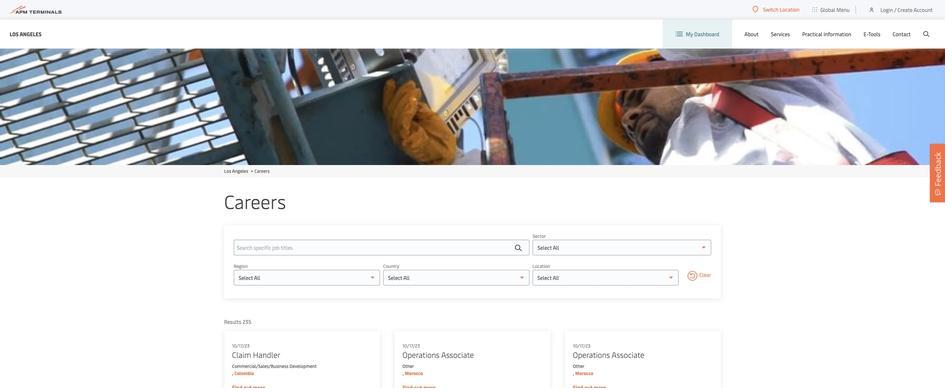 Task type: locate. For each thing, give the bounding box(es) containing it.
global menu button
[[807, 0, 857, 19]]

my
[[686, 30, 694, 38]]

feedback button
[[930, 144, 946, 202]]

1 vertical spatial angeles
[[232, 168, 248, 174]]

1 horizontal spatial other
[[573, 363, 585, 369]]

location
[[780, 6, 800, 13], [533, 263, 550, 269]]

1 10/17/23 from the left
[[232, 343, 250, 349]]

10/17/23 operations associate other , morocco
[[403, 343, 474, 376], [573, 343, 645, 376]]

, inside the '10/17/23 claim handler commercial/sales/business development , colombia'
[[232, 370, 233, 376]]

1 vertical spatial careers
[[224, 188, 286, 214]]

1 horizontal spatial los
[[224, 168, 231, 174]]

los
[[10, 30, 19, 37], [224, 168, 231, 174]]

services button
[[771, 19, 790, 49]]

careers right >
[[255, 168, 270, 174]]

1 horizontal spatial ,
[[403, 370, 404, 376]]

contact button
[[893, 19, 911, 49]]

global menu
[[821, 6, 850, 13]]

0 vertical spatial angeles
[[20, 30, 42, 37]]

switch location
[[764, 6, 800, 13]]

0 horizontal spatial other
[[403, 363, 414, 369]]

2 horizontal spatial 10/17/23
[[573, 343, 591, 349]]

0 vertical spatial los
[[10, 30, 19, 37]]

feedback
[[933, 152, 944, 186]]

careers
[[255, 168, 270, 174], [224, 188, 286, 214]]

create
[[898, 6, 913, 13]]

2 horizontal spatial ,
[[573, 370, 574, 376]]

1 horizontal spatial angeles
[[232, 168, 248, 174]]

2 associate from the left
[[612, 350, 645, 360]]

1 horizontal spatial operations
[[573, 350, 610, 360]]

0 horizontal spatial 10/17/23 operations associate other , morocco
[[403, 343, 474, 376]]

login / create account
[[881, 6, 933, 13]]

1 , from the left
[[232, 370, 233, 376]]

2 10/17/23 operations associate other , morocco from the left
[[573, 343, 645, 376]]

careers down >
[[224, 188, 286, 214]]

angeles for los angeles
[[20, 30, 42, 37]]

switch
[[764, 6, 779, 13]]

1 10/17/23 operations associate other , morocco from the left
[[403, 343, 474, 376]]

0 horizontal spatial angeles
[[20, 30, 42, 37]]

login
[[881, 6, 894, 13]]

location down the sector
[[533, 263, 550, 269]]

1 operations from the left
[[403, 350, 440, 360]]

3 10/17/23 from the left
[[573, 343, 591, 349]]

menu
[[837, 6, 850, 13]]

0 horizontal spatial ,
[[232, 370, 233, 376]]

claim
[[232, 350, 251, 360]]

development
[[290, 363, 317, 369]]

switch location button
[[753, 6, 800, 13]]

0 horizontal spatial 10/17/23
[[232, 343, 250, 349]]

about
[[745, 30, 759, 38]]

10/17/23
[[232, 343, 250, 349], [403, 343, 420, 349], [573, 343, 591, 349]]

colombia
[[234, 370, 254, 376]]

2 morocco from the left
[[575, 370, 594, 376]]

location right switch
[[780, 6, 800, 13]]

information
[[824, 30, 852, 38]]

0 horizontal spatial associate
[[441, 350, 474, 360]]

2 operations from the left
[[573, 350, 610, 360]]

clear button
[[688, 271, 712, 282]]

0 horizontal spatial los
[[10, 30, 19, 37]]

login / create account link
[[869, 0, 933, 19]]

practical
[[803, 30, 823, 38]]

0 vertical spatial careers
[[255, 168, 270, 174]]

operations
[[403, 350, 440, 360], [573, 350, 610, 360]]

0 vertical spatial location
[[780, 6, 800, 13]]

dashboard
[[695, 30, 720, 38]]

results
[[224, 318, 241, 325]]

1 horizontal spatial 10/17/23
[[403, 343, 420, 349]]

>
[[251, 168, 253, 174]]

e-tools button
[[864, 19, 881, 49]]

1 horizontal spatial 10/17/23 operations associate other , morocco
[[573, 343, 645, 376]]

los angeles link
[[10, 30, 42, 38], [224, 168, 248, 174]]

1 horizontal spatial associate
[[612, 350, 645, 360]]

1 horizontal spatial los angeles link
[[224, 168, 248, 174]]

0 vertical spatial los angeles link
[[10, 30, 42, 38]]

los for los angeles > careers
[[224, 168, 231, 174]]

about button
[[745, 19, 759, 49]]

2 10/17/23 from the left
[[403, 343, 420, 349]]

1 vertical spatial los angeles link
[[224, 168, 248, 174]]

,
[[232, 370, 233, 376], [403, 370, 404, 376], [573, 370, 574, 376]]

region
[[234, 263, 248, 269]]

angeles
[[20, 30, 42, 37], [232, 168, 248, 174]]

other
[[403, 363, 414, 369], [573, 363, 585, 369]]

0 horizontal spatial morocco
[[405, 370, 423, 376]]

morocco
[[405, 370, 423, 376], [575, 370, 594, 376]]

0 horizontal spatial operations
[[403, 350, 440, 360]]

1 vertical spatial location
[[533, 263, 550, 269]]

associate
[[441, 350, 474, 360], [612, 350, 645, 360]]

2 other from the left
[[573, 363, 585, 369]]

1 vertical spatial los
[[224, 168, 231, 174]]

1 associate from the left
[[441, 350, 474, 360]]

1 horizontal spatial morocco
[[575, 370, 594, 376]]



Task type: vqa. For each thing, say whether or not it's contained in the screenshot.
los angeles
yes



Task type: describe. For each thing, give the bounding box(es) containing it.
team building event at apm terminals image
[[0, 49, 946, 165]]

practical information
[[803, 30, 852, 38]]

results 235
[[224, 318, 252, 325]]

los angeles
[[10, 30, 42, 37]]

tools
[[869, 30, 881, 38]]

los for los angeles
[[10, 30, 19, 37]]

235
[[243, 318, 252, 325]]

e-tools
[[864, 30, 881, 38]]

my dashboard
[[686, 30, 720, 38]]

/
[[895, 6, 897, 13]]

10/17/23 claim handler commercial/sales/business development , colombia
[[232, 343, 317, 376]]

handler
[[253, 350, 280, 360]]

1 other from the left
[[403, 363, 414, 369]]

0 horizontal spatial los angeles link
[[10, 30, 42, 38]]

text search text field
[[234, 240, 530, 255]]

clear
[[700, 271, 712, 278]]

services
[[771, 30, 790, 38]]

account
[[914, 6, 933, 13]]

contact
[[893, 30, 911, 38]]

practical information button
[[803, 19, 852, 49]]

0 horizontal spatial location
[[533, 263, 550, 269]]

los angeles > careers
[[224, 168, 270, 174]]

1 horizontal spatial location
[[780, 6, 800, 13]]

10/17/23 inside the '10/17/23 claim handler commercial/sales/business development , colombia'
[[232, 343, 250, 349]]

commercial/sales/business
[[232, 363, 288, 369]]

angeles for los angeles > careers
[[232, 168, 248, 174]]

global
[[821, 6, 836, 13]]

3 , from the left
[[573, 370, 574, 376]]

1 morocco from the left
[[405, 370, 423, 376]]

e-
[[864, 30, 869, 38]]

sector
[[533, 233, 546, 239]]

country
[[383, 263, 400, 269]]

my dashboard button
[[676, 19, 720, 49]]

2 , from the left
[[403, 370, 404, 376]]



